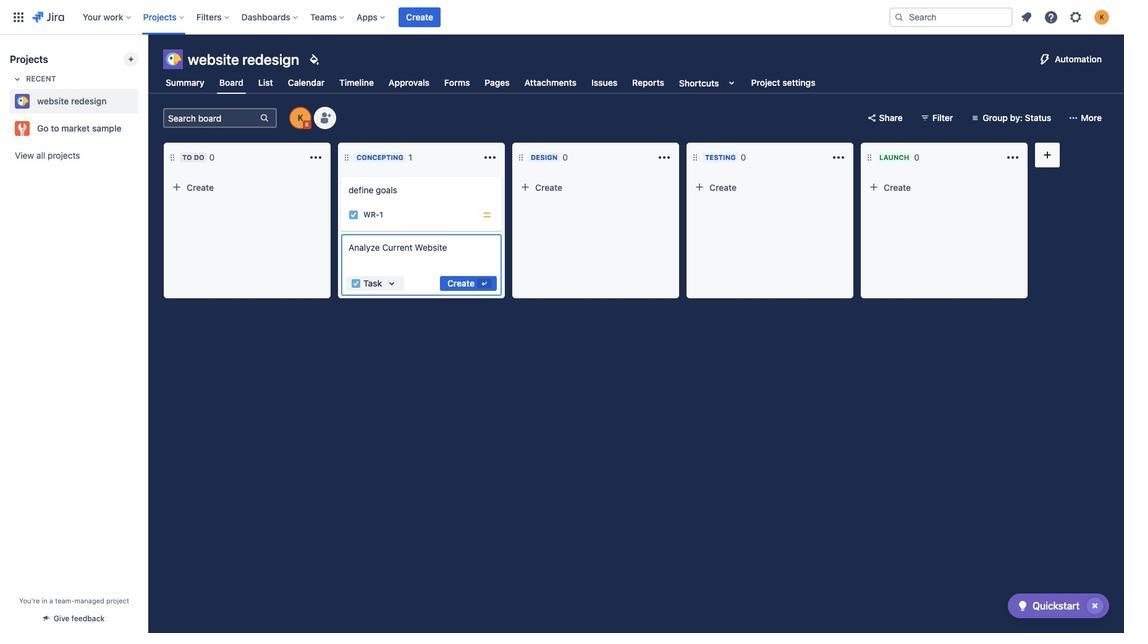 Task type: locate. For each thing, give the bounding box(es) containing it.
3 0 from the left
[[741, 152, 746, 163]]

jira image
[[32, 10, 64, 24], [32, 10, 64, 24]]

group
[[983, 112, 1008, 123]]

shortcuts button
[[677, 72, 741, 94]]

0 right design
[[562, 152, 568, 163]]

projects button
[[139, 7, 189, 27]]

website redesign up market
[[37, 96, 107, 106]]

create project image
[[126, 54, 136, 64]]

create button down launch 0
[[864, 177, 1025, 197]]

create button down 'analyze current website' text field
[[440, 276, 497, 291]]

define
[[349, 185, 373, 195]]

banner containing your work
[[0, 0, 1124, 35]]

column actions menu image
[[483, 150, 497, 165], [657, 150, 672, 165], [831, 150, 846, 165], [1005, 150, 1020, 165]]

appswitcher icon image
[[11, 10, 26, 24]]

timeline
[[339, 77, 374, 88]]

give
[[54, 614, 69, 624]]

create button down design 0
[[515, 177, 676, 197]]

filters button
[[193, 7, 234, 27]]

projects
[[143, 11, 177, 22], [10, 54, 48, 65]]

work
[[103, 11, 123, 22]]

automation
[[1055, 54, 1102, 64]]

teams button
[[307, 7, 349, 27]]

create down 'do'
[[187, 182, 214, 192]]

forms
[[444, 77, 470, 88]]

dismiss quickstart image
[[1085, 596, 1105, 616]]

settings
[[782, 77, 815, 88]]

create inside the primary 'element'
[[406, 11, 433, 22]]

0 right launch
[[914, 152, 920, 163]]

go to market sample link
[[10, 116, 133, 141]]

managed
[[74, 597, 104, 605]]

concepting
[[357, 153, 403, 161]]

4 0 from the left
[[914, 152, 920, 163]]

0 right 'do'
[[209, 152, 215, 163]]

project
[[106, 597, 129, 605]]

0 horizontal spatial website
[[37, 96, 69, 106]]

website down recent
[[37, 96, 69, 106]]

redesign
[[242, 51, 299, 68], [71, 96, 107, 106]]

add to starred image
[[135, 94, 150, 109], [135, 121, 150, 136]]

2 0 from the left
[[562, 152, 568, 163]]

1 down goals
[[379, 210, 383, 220]]

create down 'analyze current website' text field
[[447, 278, 475, 289]]

create for launch 0
[[884, 182, 911, 192]]

0 for launch 0
[[914, 152, 920, 163]]

0 horizontal spatial website redesign
[[37, 96, 107, 106]]

create down design 0
[[535, 182, 562, 192]]

1 for concepting 1
[[408, 152, 412, 163]]

projects inside dropdown button
[[143, 11, 177, 22]]

column actions menu image right collapse image
[[1005, 150, 1020, 165]]

create button
[[399, 7, 441, 27], [167, 177, 328, 197], [515, 177, 676, 197], [690, 177, 850, 197], [864, 177, 1025, 197], [440, 276, 497, 291]]

create
[[406, 11, 433, 22], [187, 182, 214, 192], [535, 182, 562, 192], [709, 182, 737, 192], [884, 182, 911, 192], [447, 278, 475, 289]]

1 vertical spatial website redesign
[[37, 96, 107, 106]]

0 vertical spatial projects
[[143, 11, 177, 22]]

timeline link
[[337, 72, 376, 94]]

1 vertical spatial redesign
[[71, 96, 107, 106]]

view all projects
[[15, 150, 80, 161]]

task button
[[346, 276, 404, 291]]

website redesign up 'board'
[[188, 51, 299, 68]]

website
[[188, 51, 239, 68], [37, 96, 69, 106]]

issues
[[591, 77, 617, 88]]

4 column actions menu image from the left
[[1005, 150, 1020, 165]]

search image
[[894, 12, 904, 22]]

calendar link
[[285, 72, 327, 94]]

automation image
[[1038, 52, 1052, 67]]

2 add to starred image from the top
[[135, 121, 150, 136]]

0 for design 0
[[562, 152, 568, 163]]

banner
[[0, 0, 1124, 35]]

create button down the testing 0
[[690, 177, 850, 197]]

create button down 'do'
[[167, 177, 328, 197]]

define goals
[[349, 185, 397, 195]]

1 vertical spatial add to starred image
[[135, 121, 150, 136]]

project settings
[[751, 77, 815, 88]]

column actions menu image left testing
[[657, 150, 672, 165]]

0 vertical spatial website redesign
[[188, 51, 299, 68]]

teams
[[310, 11, 337, 22]]

0 horizontal spatial redesign
[[71, 96, 107, 106]]

create button right the apps popup button
[[399, 7, 441, 27]]

create right the apps popup button
[[406, 11, 433, 22]]

1 vertical spatial 1
[[379, 210, 383, 220]]

0
[[209, 152, 215, 163], [562, 152, 568, 163], [741, 152, 746, 163], [914, 152, 920, 163]]

create down the testing 0
[[709, 182, 737, 192]]

create for design 0
[[535, 182, 562, 192]]

1 column actions menu image from the left
[[483, 150, 497, 165]]

add to starred image down sidebar navigation image
[[135, 94, 150, 109]]

column actions menu image left launch
[[831, 150, 846, 165]]

0 vertical spatial add to starred image
[[135, 94, 150, 109]]

your work
[[83, 11, 123, 22]]

0 horizontal spatial projects
[[10, 54, 48, 65]]

1 horizontal spatial website
[[188, 51, 239, 68]]

calendar
[[288, 77, 325, 88]]

create for to do 0
[[187, 182, 214, 192]]

website redesign
[[188, 51, 299, 68], [37, 96, 107, 106]]

0 horizontal spatial 1
[[379, 210, 383, 220]]

team-
[[55, 597, 74, 605]]

1 horizontal spatial website redesign
[[188, 51, 299, 68]]

by:
[[1010, 112, 1023, 123]]

redesign up go to market sample
[[71, 96, 107, 106]]

0 right testing
[[741, 152, 746, 163]]

tab list
[[156, 72, 825, 94]]

1 add to starred image from the top
[[135, 94, 150, 109]]

redesign up list
[[242, 51, 299, 68]]

0 vertical spatial redesign
[[242, 51, 299, 68]]

quickstart button
[[1008, 594, 1109, 619]]

medium image
[[482, 210, 492, 220]]

group by: status
[[983, 112, 1051, 123]]

concepting 1
[[357, 152, 412, 163]]

0 vertical spatial website
[[188, 51, 239, 68]]

create button inside the primary 'element'
[[399, 7, 441, 27]]

check image
[[1015, 599, 1030, 614]]

1 vertical spatial projects
[[10, 54, 48, 65]]

1
[[408, 152, 412, 163], [379, 210, 383, 220]]

projects up recent
[[10, 54, 48, 65]]

quickstart
[[1032, 601, 1080, 612]]

0 vertical spatial 1
[[408, 152, 412, 163]]

to
[[51, 123, 59, 133]]

website redesign inside website redesign link
[[37, 96, 107, 106]]

website up 'board'
[[188, 51, 239, 68]]

1 horizontal spatial 1
[[408, 152, 412, 163]]

add to starred image for go to market sample
[[135, 121, 150, 136]]

pages link
[[482, 72, 512, 94]]

forms link
[[442, 72, 472, 94]]

attachments
[[524, 77, 577, 88]]

1 horizontal spatial projects
[[143, 11, 177, 22]]

your profile and settings image
[[1094, 10, 1109, 24]]

column actions menu image left design
[[483, 150, 497, 165]]

pages
[[485, 77, 510, 88]]

1 right concepting
[[408, 152, 412, 163]]

add to starred image right sample
[[135, 121, 150, 136]]

create down launch 0
[[884, 182, 911, 192]]

projects right work
[[143, 11, 177, 22]]

go to market sample
[[37, 123, 121, 133]]

create button for testing 0
[[690, 177, 850, 197]]

approvals
[[389, 77, 429, 88]]

settings image
[[1068, 10, 1083, 24]]

issues link
[[589, 72, 620, 94]]



Task type: vqa. For each thing, say whether or not it's contained in the screenshot.
Create in the the 'Primary' element
yes



Task type: describe. For each thing, give the bounding box(es) containing it.
more button
[[1064, 108, 1109, 128]]

market
[[61, 123, 90, 133]]

1 for wr-1
[[379, 210, 383, 220]]

column actions menu image
[[308, 150, 323, 165]]

go
[[37, 123, 49, 133]]

tab list containing board
[[156, 72, 825, 94]]

What needs to be done? text field
[[346, 239, 497, 271]]

project settings link
[[749, 72, 818, 94]]

collapse image
[[986, 150, 1000, 165]]

wr-1
[[363, 210, 383, 220]]

wr-1 link
[[363, 210, 383, 220]]

list
[[258, 77, 273, 88]]

1 horizontal spatial redesign
[[242, 51, 299, 68]]

design
[[531, 153, 558, 161]]

add to starred image for website redesign
[[135, 94, 150, 109]]

0 for testing 0
[[741, 152, 746, 163]]

give feedback button
[[36, 609, 112, 629]]

sample
[[92, 123, 121, 133]]

3 column actions menu image from the left
[[831, 150, 846, 165]]

you're in a team-managed project
[[19, 597, 129, 605]]

wr-
[[363, 210, 379, 220]]

task
[[363, 278, 382, 289]]

reports link
[[630, 72, 667, 94]]

shortcuts
[[679, 78, 719, 88]]

collapse recent projects image
[[10, 72, 25, 87]]

share button
[[862, 108, 910, 128]]

create image
[[334, 168, 349, 183]]

all
[[36, 150, 45, 161]]

filters
[[196, 11, 222, 22]]

share
[[879, 112, 903, 123]]

dashboards button
[[238, 7, 303, 27]]

to do 0
[[182, 152, 215, 163]]

set project background image
[[307, 52, 322, 67]]

Search board text field
[[164, 109, 258, 127]]

launch 0
[[879, 152, 920, 163]]

project
[[751, 77, 780, 88]]

sidebar navigation image
[[135, 49, 162, 74]]

launch
[[879, 153, 909, 161]]

apps
[[357, 11, 378, 22]]

status
[[1025, 112, 1051, 123]]

board
[[219, 77, 243, 88]]

create for testing 0
[[709, 182, 737, 192]]

more
[[1081, 112, 1102, 123]]

1 0 from the left
[[209, 152, 215, 163]]

recent
[[26, 74, 56, 83]]

list link
[[256, 72, 275, 94]]

notifications image
[[1019, 10, 1034, 24]]

primary element
[[7, 0, 879, 34]]

your
[[83, 11, 101, 22]]

apps button
[[353, 7, 390, 27]]

a
[[49, 597, 53, 605]]

create column image
[[1040, 148, 1055, 163]]

goals
[[376, 185, 397, 195]]

task image
[[349, 210, 358, 220]]

to
[[182, 153, 192, 161]]

website redesign link
[[10, 89, 133, 114]]

design 0
[[531, 152, 568, 163]]

help image
[[1044, 10, 1059, 24]]

you're
[[19, 597, 40, 605]]

create button for design 0
[[515, 177, 676, 197]]

filter button
[[915, 108, 960, 128]]

redesign inside website redesign link
[[71, 96, 107, 106]]

add people image
[[318, 111, 332, 125]]

your work button
[[79, 7, 136, 27]]

Search field
[[889, 7, 1013, 27]]

filter
[[932, 112, 953, 123]]

projects
[[48, 150, 80, 161]]

automation button
[[1033, 49, 1109, 69]]

1 vertical spatial website
[[37, 96, 69, 106]]

feedback
[[71, 614, 105, 624]]

create button for launch 0
[[864, 177, 1025, 197]]

in
[[42, 597, 47, 605]]

create button for to do 0
[[167, 177, 328, 197]]

testing
[[705, 153, 736, 161]]

view
[[15, 150, 34, 161]]

approvals link
[[386, 72, 432, 94]]

reports
[[632, 77, 664, 88]]

view all projects link
[[10, 145, 138, 167]]

summary link
[[163, 72, 207, 94]]

attachments link
[[522, 72, 579, 94]]

dashboards
[[241, 11, 290, 22]]

testing 0
[[705, 152, 746, 163]]

summary
[[166, 77, 204, 88]]

2 column actions menu image from the left
[[657, 150, 672, 165]]

give feedback
[[54, 614, 105, 624]]

do
[[194, 153, 204, 161]]



